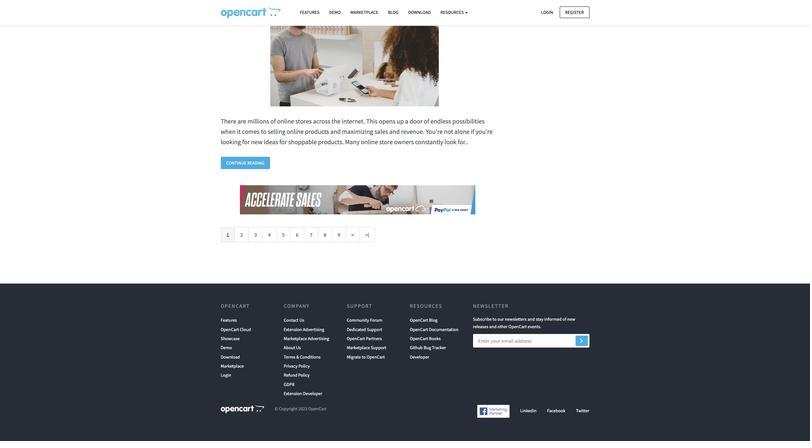 Task type: describe. For each thing, give the bounding box(es) containing it.
advertising for extension advertising
[[303, 327, 325, 333]]

support for marketplace
[[371, 345, 387, 351]]

and up events.
[[528, 317, 535, 322]]

refund policy link
[[284, 371, 310, 380]]

dedicated support link
[[347, 325, 383, 334]]

opencart for opencart documentation
[[410, 327, 429, 333]]

>| link
[[360, 228, 375, 243]]

7
[[310, 232, 313, 238]]

shoppable
[[289, 138, 317, 146]]

0 horizontal spatial marketplace link
[[221, 362, 244, 371]]

continue
[[226, 160, 247, 166]]

community forum
[[347, 318, 383, 323]]

the
[[332, 117, 341, 125]]

products
[[305, 128, 329, 136]]

cloud
[[240, 327, 251, 333]]

1 vertical spatial developer
[[303, 391, 323, 397]]

8
[[324, 232, 327, 238]]

a
[[406, 117, 409, 125]]

opencart partners link
[[347, 334, 382, 344]]

1 vertical spatial login link
[[221, 371, 231, 380]]

marketplace up about us
[[284, 336, 307, 342]]

contact us link
[[284, 316, 305, 325]]

ideas
[[264, 138, 278, 146]]

twitter
[[577, 408, 590, 414]]

resources link
[[436, 7, 473, 18]]

angle right image
[[581, 337, 584, 345]]

opencart for opencart partners
[[347, 336, 365, 342]]

2 link
[[235, 228, 249, 243]]

opencart books link
[[410, 334, 441, 344]]

many
[[345, 138, 360, 146]]

new inside "there are millions of online stores across the internet. this opens up a door of endless possibilities when it comes to selling online products and maximizing sales and revenue. you're not alone if you're looking for new ideas for shoppable products. many online store owners constantly look for.."
[[251, 138, 263, 146]]

2 vertical spatial online
[[361, 138, 378, 146]]

partners
[[366, 336, 382, 342]]

looking
[[221, 138, 241, 146]]

5 link
[[277, 228, 291, 243]]

extension for extension developer
[[284, 391, 302, 397]]

migrate to opencart link
[[347, 353, 385, 362]]

2
[[241, 232, 243, 238]]

dedicated support
[[347, 327, 383, 333]]

internet.
[[342, 117, 365, 125]]

privacy policy link
[[284, 362, 310, 371]]

for..
[[458, 138, 469, 146]]

1 horizontal spatial blog
[[429, 318, 438, 323]]

are
[[238, 117, 246, 125]]

opencart cloud link
[[221, 325, 251, 334]]

2023
[[299, 406, 308, 412]]

linkedin link
[[521, 408, 537, 414]]

showcase link
[[221, 334, 240, 344]]

opencart blog link
[[410, 316, 438, 325]]

facebook marketing partner image
[[478, 405, 510, 418]]

there
[[221, 117, 237, 125]]

0 vertical spatial login link
[[536, 6, 559, 18]]

stores
[[296, 117, 312, 125]]

login for the bottom login link
[[221, 373, 231, 379]]

extension advertising link
[[284, 325, 325, 334]]

features for opencart cloud
[[221, 318, 237, 323]]

about us
[[284, 345, 301, 351]]

0 horizontal spatial of
[[271, 117, 276, 125]]

1 horizontal spatial developer
[[410, 354, 430, 360]]

marketplace support
[[347, 345, 387, 351]]

newsletter
[[473, 303, 509, 309]]

there are millions of online stores across the internet. this opens up a door of endless possibilities when it comes to selling online products and maximizing sales and revenue. you're not alone if you're looking for new ideas for shoppable products. many online store owners constantly look for..
[[221, 117, 493, 146]]

facebook link
[[548, 408, 566, 414]]

6 link
[[290, 228, 305, 243]]

terms & conditions
[[284, 354, 321, 360]]

opencart for opencart cloud
[[221, 327, 239, 333]]

continue reading link
[[221, 157, 270, 169]]

facebook
[[548, 408, 566, 414]]

github
[[410, 345, 423, 351]]

our
[[498, 317, 504, 322]]

opens
[[379, 117, 396, 125]]

possibilities
[[453, 117, 485, 125]]

dedicated
[[347, 327, 366, 333]]

opencart books
[[410, 336, 441, 342]]

constantly
[[416, 138, 444, 146]]

company
[[284, 303, 310, 309]]

refund
[[284, 373, 298, 379]]

demo for leftmost demo "link"
[[221, 345, 232, 351]]

about us link
[[284, 344, 301, 353]]

opencart image
[[221, 405, 264, 414]]

bug
[[424, 345, 432, 351]]

0 vertical spatial support
[[347, 303, 373, 309]]

products.
[[318, 138, 344, 146]]

1 for from the left
[[243, 138, 250, 146]]

stay
[[536, 317, 544, 322]]

about
[[284, 345, 295, 351]]

download for demo
[[221, 354, 240, 360]]

continue reading
[[226, 160, 265, 166]]

new inside subscribe to our newsletters and stay informed of new releases and other opencart events.
[[568, 317, 576, 322]]

forum
[[370, 318, 383, 323]]

blog inside "link"
[[388, 9, 399, 15]]

migrate to opencart
[[347, 354, 385, 360]]

revenue. you're
[[401, 128, 443, 136]]

download for blog
[[409, 9, 431, 15]]

github bug tracker link
[[410, 344, 446, 353]]

features for demo
[[300, 9, 320, 15]]

contact
[[284, 318, 299, 323]]

4
[[268, 232, 271, 238]]

1 vertical spatial online
[[287, 128, 304, 136]]

owners
[[394, 138, 414, 146]]

opencart documentation link
[[410, 325, 459, 334]]

of inside subscribe to our newsletters and stay informed of new releases and other opencart events.
[[563, 317, 567, 322]]

terms
[[284, 354, 296, 360]]

extension developer
[[284, 391, 323, 397]]

showcase
[[221, 336, 240, 342]]

us for contact us
[[300, 318, 305, 323]]

strategies for identifying profitable products to sell online in 2024 image
[[221, 0, 489, 106]]

events.
[[528, 324, 542, 330]]



Task type: locate. For each thing, give the bounding box(es) containing it.
2 vertical spatial to
[[362, 354, 366, 360]]

policy down "privacy policy" link
[[299, 373, 310, 379]]

0 horizontal spatial login link
[[221, 371, 231, 380]]

marketplace
[[351, 9, 379, 15], [284, 336, 307, 342], [347, 345, 370, 351], [221, 364, 244, 369]]

informed
[[545, 317, 562, 322]]

policy down the terms & conditions link
[[299, 364, 310, 369]]

to
[[261, 128, 267, 136], [493, 317, 497, 322], [362, 354, 366, 360]]

opencart down the newsletters
[[509, 324, 527, 330]]

selling
[[268, 128, 286, 136]]

login
[[542, 9, 554, 15], [221, 373, 231, 379]]

register link
[[560, 6, 590, 18]]

migrate
[[347, 354, 361, 360]]

1 horizontal spatial demo
[[330, 9, 341, 15]]

tracker
[[432, 345, 446, 351]]

extension for extension advertising
[[284, 327, 302, 333]]

1 vertical spatial to
[[493, 317, 497, 322]]

policy
[[299, 364, 310, 369], [299, 373, 310, 379]]

gdpr link
[[284, 380, 295, 390]]

opencart down marketplace support link
[[367, 354, 385, 360]]

for
[[243, 138, 250, 146], [280, 138, 287, 146]]

download right blog "link"
[[409, 9, 431, 15]]

books
[[429, 336, 441, 342]]

demo for the top demo "link"
[[330, 9, 341, 15]]

online up selling
[[277, 117, 294, 125]]

of up selling
[[271, 117, 276, 125]]

look
[[445, 138, 457, 146]]

1 extension from the top
[[284, 327, 302, 333]]

opencart inside "link"
[[347, 336, 365, 342]]

download link
[[404, 7, 436, 18], [221, 353, 240, 362]]

0 horizontal spatial demo link
[[221, 344, 232, 353]]

1 vertical spatial us
[[296, 345, 301, 351]]

copyright
[[279, 406, 298, 412]]

1 horizontal spatial login link
[[536, 6, 559, 18]]

1 vertical spatial download
[[221, 354, 240, 360]]

2 extension from the top
[[284, 391, 302, 397]]

0 vertical spatial demo
[[330, 9, 341, 15]]

opencart cloud
[[221, 327, 251, 333]]

opencart - blog image
[[221, 7, 281, 18]]

demo inside "link"
[[330, 9, 341, 15]]

1 policy from the top
[[299, 364, 310, 369]]

0 horizontal spatial login
[[221, 373, 231, 379]]

to for subscribe to our newsletters and stay informed of new releases and other opencart events.
[[493, 317, 497, 322]]

developer link
[[410, 353, 430, 362]]

opencart inside subscribe to our newsletters and stay informed of new releases and other opencart events.
[[509, 324, 527, 330]]

0 vertical spatial extension
[[284, 327, 302, 333]]

comes
[[242, 128, 260, 136]]

opencart documentation
[[410, 327, 459, 333]]

0 vertical spatial blog
[[388, 9, 399, 15]]

linkedin
[[521, 408, 537, 414]]

this
[[367, 117, 378, 125]]

extension advertising
[[284, 327, 325, 333]]

0 vertical spatial us
[[300, 318, 305, 323]]

policy for privacy policy
[[299, 364, 310, 369]]

newsletters
[[505, 317, 527, 322]]

1 vertical spatial features link
[[221, 316, 237, 325]]

1 horizontal spatial marketplace link
[[346, 7, 384, 18]]

0 vertical spatial new
[[251, 138, 263, 146]]

advertising for marketplace advertising
[[308, 336, 330, 342]]

resources inside the resources link
[[441, 9, 465, 15]]

features link for demo
[[295, 7, 325, 18]]

online down maximizing at the top left
[[361, 138, 378, 146]]

1 vertical spatial marketplace link
[[221, 362, 244, 371]]

> link
[[346, 228, 360, 243]]

support for dedicated
[[367, 327, 383, 333]]

1
[[227, 232, 229, 238]]

opencart for opencart blog
[[410, 318, 429, 323]]

1 horizontal spatial features link
[[295, 7, 325, 18]]

2 for from the left
[[280, 138, 287, 146]]

opencart blog
[[410, 318, 438, 323]]

across
[[313, 117, 331, 125]]

contact us
[[284, 318, 305, 323]]

us right about
[[296, 345, 301, 351]]

advertising down extension advertising link on the bottom left of page
[[308, 336, 330, 342]]

login for top login link
[[542, 9, 554, 15]]

endless
[[431, 117, 452, 125]]

0 vertical spatial demo link
[[325, 7, 346, 18]]

0 horizontal spatial features
[[221, 318, 237, 323]]

github bug tracker
[[410, 345, 446, 351]]

1 vertical spatial demo link
[[221, 344, 232, 353]]

privacy
[[284, 364, 298, 369]]

marketplace up the migrate on the left
[[347, 345, 370, 351]]

opencart up showcase
[[221, 327, 239, 333]]

us for about us
[[296, 345, 301, 351]]

3
[[255, 232, 257, 238]]

5
[[282, 232, 285, 238]]

extension down contact us link
[[284, 327, 302, 333]]

1 vertical spatial download link
[[221, 353, 240, 362]]

0 vertical spatial marketplace link
[[346, 7, 384, 18]]

online up shoppable
[[287, 128, 304, 136]]

marketplace support link
[[347, 344, 387, 353]]

opencart down dedicated
[[347, 336, 365, 342]]

features link for opencart cloud
[[221, 316, 237, 325]]

to down 'millions'
[[261, 128, 267, 136]]

1 vertical spatial new
[[568, 317, 576, 322]]

maximizing
[[342, 128, 374, 136]]

us up the extension advertising
[[300, 318, 305, 323]]

support up partners
[[367, 327, 383, 333]]

0 vertical spatial advertising
[[303, 327, 325, 333]]

0 horizontal spatial download link
[[221, 353, 240, 362]]

support down partners
[[371, 345, 387, 351]]

marketplace down showcase link
[[221, 364, 244, 369]]

policy for refund policy
[[299, 373, 310, 379]]

opencart right 2023
[[309, 406, 327, 412]]

1 horizontal spatial for
[[280, 138, 287, 146]]

9 link
[[332, 228, 346, 243]]

to down marketplace support link
[[362, 354, 366, 360]]

1 vertical spatial features
[[221, 318, 237, 323]]

not
[[444, 128, 454, 136]]

0 vertical spatial login
[[542, 9, 554, 15]]

download link for demo
[[221, 353, 240, 362]]

new right informed
[[568, 317, 576, 322]]

to inside subscribe to our newsletters and stay informed of new releases and other opencart events.
[[493, 317, 497, 322]]

opencart
[[221, 303, 250, 309], [410, 318, 429, 323], [509, 324, 527, 330], [221, 327, 239, 333], [410, 327, 429, 333], [347, 336, 365, 342], [410, 336, 429, 342], [367, 354, 385, 360], [309, 406, 327, 412]]

and down the
[[331, 128, 341, 136]]

>|
[[366, 232, 370, 238]]

0 horizontal spatial for
[[243, 138, 250, 146]]

0 vertical spatial features
[[300, 9, 320, 15]]

1 horizontal spatial features
[[300, 9, 320, 15]]

0 vertical spatial online
[[277, 117, 294, 125]]

and down up
[[390, 128, 400, 136]]

it
[[237, 128, 241, 136]]

opencart up 'opencart cloud'
[[221, 303, 250, 309]]

marketplace left blog "link"
[[351, 9, 379, 15]]

demo link
[[325, 7, 346, 18], [221, 344, 232, 353]]

&
[[297, 354, 299, 360]]

to inside "there are millions of online stores across the internet. this opens up a door of endless possibilities when it comes to selling online products and maximizing sales and revenue. you're not alone if you're looking for new ideas for shoppable products. many online store owners constantly look for.."
[[261, 128, 267, 136]]

opencart for opencart
[[221, 303, 250, 309]]

1 horizontal spatial download
[[409, 9, 431, 15]]

releases
[[473, 324, 489, 330]]

for right "ideas" on the top left of the page
[[280, 138, 287, 146]]

other
[[498, 324, 508, 330]]

Enter your email address text field
[[473, 335, 590, 348]]

download down showcase link
[[221, 354, 240, 360]]

0 vertical spatial resources
[[441, 9, 465, 15]]

extension developer link
[[284, 390, 323, 399]]

4 link
[[263, 228, 277, 243]]

1 vertical spatial support
[[367, 327, 383, 333]]

© copyright 2023 opencart
[[275, 406, 327, 412]]

1 vertical spatial resources
[[410, 303, 443, 309]]

for down comes
[[243, 138, 250, 146]]

1 vertical spatial advertising
[[308, 336, 330, 342]]

privacy policy
[[284, 364, 310, 369]]

subscribe to our newsletters and stay informed of new releases and other opencart events.
[[473, 317, 576, 330]]

2 horizontal spatial of
[[563, 317, 567, 322]]

©
[[275, 406, 278, 412]]

0 vertical spatial developer
[[410, 354, 430, 360]]

advertising up marketplace advertising
[[303, 327, 325, 333]]

1 horizontal spatial of
[[424, 117, 430, 125]]

9
[[338, 232, 341, 238]]

when
[[221, 128, 236, 136]]

0 horizontal spatial new
[[251, 138, 263, 146]]

1 vertical spatial demo
[[221, 345, 232, 351]]

to for migrate to opencart
[[362, 354, 366, 360]]

0 horizontal spatial download
[[221, 354, 240, 360]]

2 horizontal spatial to
[[493, 317, 497, 322]]

opencart up github
[[410, 336, 429, 342]]

to left our
[[493, 317, 497, 322]]

developer up 2023
[[303, 391, 323, 397]]

0 vertical spatial download link
[[404, 7, 436, 18]]

0 vertical spatial download
[[409, 9, 431, 15]]

refund policy
[[284, 373, 310, 379]]

new down comes
[[251, 138, 263, 146]]

new
[[251, 138, 263, 146], [568, 317, 576, 322]]

2 policy from the top
[[299, 373, 310, 379]]

0 horizontal spatial blog
[[388, 9, 399, 15]]

features link
[[295, 7, 325, 18], [221, 316, 237, 325]]

sales
[[375, 128, 388, 136]]

3 link
[[249, 228, 263, 243]]

1 horizontal spatial new
[[568, 317, 576, 322]]

2 vertical spatial support
[[371, 345, 387, 351]]

download link for blog
[[404, 7, 436, 18]]

online
[[277, 117, 294, 125], [287, 128, 304, 136], [361, 138, 378, 146]]

extension down gdpr link
[[284, 391, 302, 397]]

marketplace advertising link
[[284, 334, 330, 344]]

if
[[471, 128, 475, 136]]

0 vertical spatial policy
[[299, 364, 310, 369]]

marketplace advertising
[[284, 336, 330, 342]]

opencart for opencart books
[[410, 336, 429, 342]]

blog link
[[384, 7, 404, 18]]

1 vertical spatial extension
[[284, 391, 302, 397]]

extension
[[284, 327, 302, 333], [284, 391, 302, 397]]

resources
[[441, 9, 465, 15], [410, 303, 443, 309]]

developer
[[410, 354, 430, 360], [303, 391, 323, 397]]

0 horizontal spatial developer
[[303, 391, 323, 397]]

millions
[[248, 117, 269, 125]]

6
[[296, 232, 299, 238]]

0 horizontal spatial demo
[[221, 345, 232, 351]]

1 vertical spatial login
[[221, 373, 231, 379]]

0 vertical spatial to
[[261, 128, 267, 136]]

7 link
[[304, 228, 319, 243]]

of right informed
[[563, 317, 567, 322]]

door
[[410, 117, 423, 125]]

twitter link
[[577, 408, 590, 414]]

0 horizontal spatial to
[[261, 128, 267, 136]]

0 vertical spatial features link
[[295, 7, 325, 18]]

of right door
[[424, 117, 430, 125]]

support up community
[[347, 303, 373, 309]]

1 horizontal spatial demo link
[[325, 7, 346, 18]]

1 horizontal spatial login
[[542, 9, 554, 15]]

opencart up "opencart documentation"
[[410, 318, 429, 323]]

1 horizontal spatial download link
[[404, 7, 436, 18]]

0 horizontal spatial features link
[[221, 316, 237, 325]]

community
[[347, 318, 369, 323]]

us
[[300, 318, 305, 323], [296, 345, 301, 351]]

reading
[[248, 160, 265, 166]]

1 horizontal spatial to
[[362, 354, 366, 360]]

developer down github
[[410, 354, 430, 360]]

opencart down opencart blog link
[[410, 327, 429, 333]]

1 vertical spatial policy
[[299, 373, 310, 379]]

and left other
[[490, 324, 497, 330]]

up
[[397, 117, 404, 125]]

1 vertical spatial blog
[[429, 318, 438, 323]]



Task type: vqa. For each thing, say whether or not it's contained in the screenshot.
1st "Continue" from the top
no



